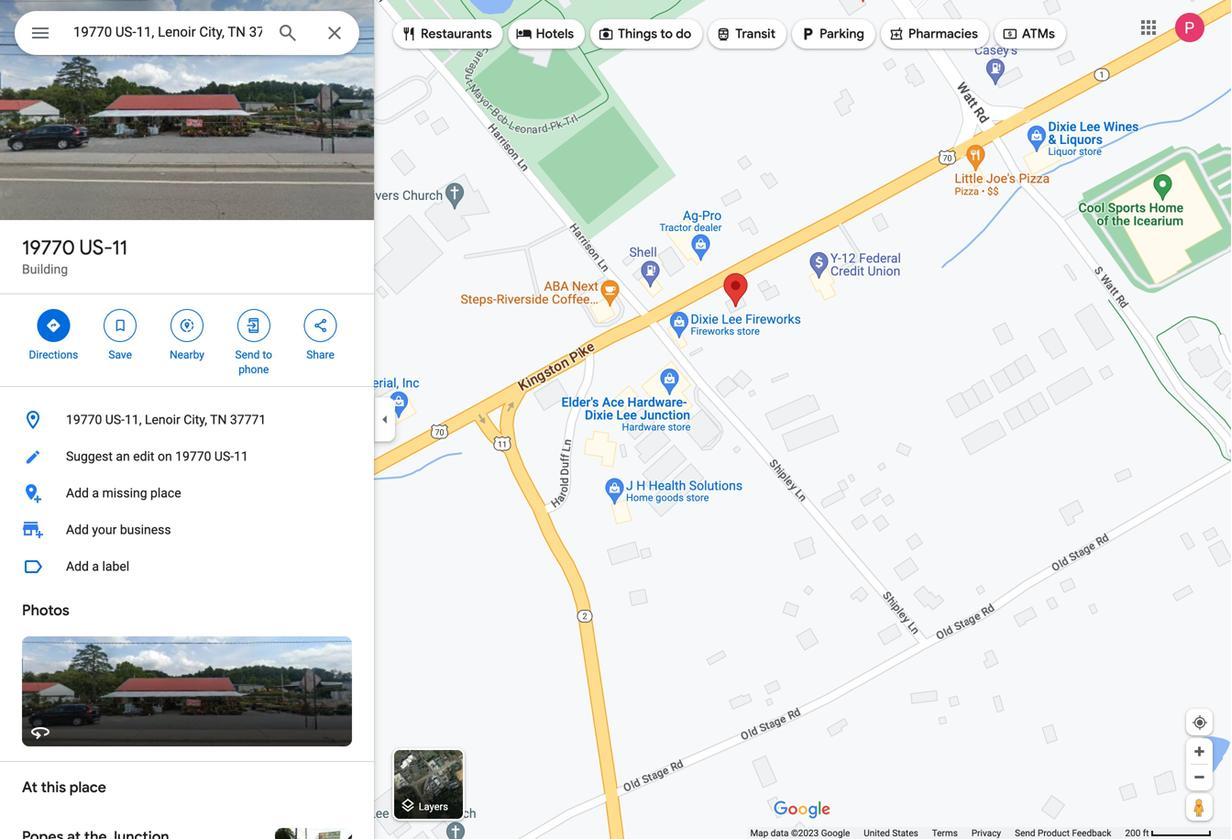 Task type: describe. For each thing, give the bounding box(es) containing it.
none field inside 19770 us-11, lenoir city, tn 37771 field
[[73, 21, 262, 43]]

add for add your business
[[66, 522, 89, 537]]

missing
[[102, 486, 147, 501]]

 pharmacies
[[889, 24, 978, 44]]

nearby
[[170, 348, 204, 361]]


[[889, 24, 905, 44]]

 hotels
[[516, 24, 574, 44]]

show your location image
[[1192, 714, 1209, 731]]

send to phone
[[235, 348, 272, 376]]

19770 us-11 main content
[[0, 0, 374, 839]]

 transit
[[715, 24, 776, 44]]

 things to do
[[598, 24, 692, 44]]

at this place
[[22, 778, 106, 797]]

share
[[307, 348, 335, 361]]

map
[[750, 828, 769, 839]]

google
[[821, 828, 850, 839]]

to inside send to phone
[[263, 348, 272, 361]]

atms
[[1022, 26, 1055, 42]]

data
[[771, 828, 789, 839]]

 search field
[[15, 11, 359, 59]]


[[45, 315, 62, 336]]

directions
[[29, 348, 78, 361]]

19770 inside "button"
[[175, 449, 211, 464]]

19770 us-11, lenoir city, tn 37771
[[66, 412, 266, 427]]

phone
[[239, 363, 269, 376]]

19770 US-11, Lenoir City, TN 37771 field
[[15, 11, 359, 55]]


[[800, 24, 816, 44]]

200
[[1126, 828, 1141, 839]]

send for send to phone
[[235, 348, 260, 361]]

suggest
[[66, 449, 113, 464]]

place inside button
[[150, 486, 181, 501]]

terms
[[932, 828, 958, 839]]

 parking
[[800, 24, 865, 44]]

hotels
[[536, 26, 574, 42]]

19770 us-11, lenoir city, tn 37771 button
[[0, 402, 374, 438]]


[[516, 24, 532, 44]]

on
[[158, 449, 172, 464]]


[[401, 24, 417, 44]]

add your business
[[66, 522, 171, 537]]

united states
[[864, 828, 919, 839]]

this
[[41, 778, 66, 797]]

edit
[[133, 449, 155, 464]]

privacy button
[[972, 827, 1001, 839]]

google account: payton hansen  
(payton.hansen@adept.ai) image
[[1176, 13, 1205, 42]]

label
[[102, 559, 129, 574]]

an
[[116, 449, 130, 464]]


[[1002, 24, 1019, 44]]

tn
[[210, 412, 227, 427]]

layers
[[419, 801, 448, 812]]

building
[[22, 262, 68, 277]]

ft
[[1143, 828, 1149, 839]]

privacy
[[972, 828, 1001, 839]]


[[715, 24, 732, 44]]

 button
[[15, 11, 66, 59]]


[[112, 315, 129, 336]]

business
[[120, 522, 171, 537]]

collapse side panel image
[[375, 409, 395, 430]]



Task type: locate. For each thing, give the bounding box(es) containing it.
37771
[[230, 412, 266, 427]]

us-
[[79, 235, 112, 260], [105, 412, 125, 427], [214, 449, 234, 464]]

your
[[92, 522, 117, 537]]

2 a from the top
[[92, 559, 99, 574]]

2 vertical spatial add
[[66, 559, 89, 574]]

2 vertical spatial us-
[[214, 449, 234, 464]]

1 horizontal spatial place
[[150, 486, 181, 501]]

0 vertical spatial place
[[150, 486, 181, 501]]

add a label button
[[0, 548, 374, 585]]


[[598, 24, 614, 44]]

feedback
[[1072, 828, 1112, 839]]

things
[[618, 26, 658, 42]]

a for missing
[[92, 486, 99, 501]]

us- inside button
[[105, 412, 125, 427]]

us- for 11,
[[105, 412, 125, 427]]

1 horizontal spatial send
[[1015, 828, 1036, 839]]

0 horizontal spatial send
[[235, 348, 260, 361]]

states
[[893, 828, 919, 839]]

19770 up 'suggest'
[[66, 412, 102, 427]]

0 vertical spatial add
[[66, 486, 89, 501]]

us- for 11
[[79, 235, 112, 260]]

1 vertical spatial add
[[66, 522, 89, 537]]

11 down 37771
[[234, 449, 248, 464]]

a inside the add a label button
[[92, 559, 99, 574]]

1 vertical spatial 11
[[234, 449, 248, 464]]

add
[[66, 486, 89, 501], [66, 522, 89, 537], [66, 559, 89, 574]]

11 up 
[[112, 235, 127, 260]]

footer inside google maps element
[[750, 827, 1126, 839]]

19770 for 11
[[22, 235, 75, 260]]

19770 inside 19770 us-11 building
[[22, 235, 75, 260]]

19770 up building
[[22, 235, 75, 260]]

footer containing map data ©2023 google
[[750, 827, 1126, 839]]

place right the this
[[70, 778, 106, 797]]

send product feedback button
[[1015, 827, 1112, 839]]

1 add from the top
[[66, 486, 89, 501]]

to inside  things to do
[[661, 26, 673, 42]]

0 vertical spatial 19770
[[22, 235, 75, 260]]

1 vertical spatial us-
[[105, 412, 125, 427]]

a left missing
[[92, 486, 99, 501]]

1 vertical spatial a
[[92, 559, 99, 574]]

0 horizontal spatial place
[[70, 778, 106, 797]]

place down the on
[[150, 486, 181, 501]]

3 add from the top
[[66, 559, 89, 574]]

send
[[235, 348, 260, 361], [1015, 828, 1036, 839]]

footer
[[750, 827, 1126, 839]]

suggest an edit on 19770 us-11 button
[[0, 438, 374, 475]]

pharmacies
[[909, 26, 978, 42]]

11
[[112, 235, 127, 260], [234, 449, 248, 464]]

parking
[[820, 26, 865, 42]]

us- inside 19770 us-11 building
[[79, 235, 112, 260]]

google maps element
[[0, 0, 1232, 839]]

united
[[864, 828, 890, 839]]

0 vertical spatial 11
[[112, 235, 127, 260]]

add a label
[[66, 559, 129, 574]]

1 vertical spatial place
[[70, 778, 106, 797]]

terms button
[[932, 827, 958, 839]]

do
[[676, 26, 692, 42]]

a inside add a missing place button
[[92, 486, 99, 501]]

to
[[661, 26, 673, 42], [263, 348, 272, 361]]

lenoir
[[145, 412, 180, 427]]

zoom out image
[[1193, 770, 1207, 784]]

send product feedback
[[1015, 828, 1112, 839]]

send inside send to phone
[[235, 348, 260, 361]]

None field
[[73, 21, 262, 43]]

2 add from the top
[[66, 522, 89, 537]]

0 vertical spatial a
[[92, 486, 99, 501]]

show street view coverage image
[[1187, 793, 1213, 821]]

photos
[[22, 601, 69, 620]]

to left do
[[661, 26, 673, 42]]

19770 us-11 building
[[22, 235, 127, 277]]

add a missing place button
[[0, 475, 374, 512]]

2 vertical spatial 19770
[[175, 449, 211, 464]]

map data ©2023 google
[[750, 828, 850, 839]]

a left label
[[92, 559, 99, 574]]

restaurants
[[421, 26, 492, 42]]

add a missing place
[[66, 486, 181, 501]]

send up phone
[[235, 348, 260, 361]]


[[246, 315, 262, 336]]

at
[[22, 778, 37, 797]]

11,
[[125, 412, 142, 427]]

a
[[92, 486, 99, 501], [92, 559, 99, 574]]

add left your
[[66, 522, 89, 537]]

1 vertical spatial to
[[263, 348, 272, 361]]

11 inside 19770 us-11 building
[[112, 235, 127, 260]]

200 ft
[[1126, 828, 1149, 839]]

0 horizontal spatial 11
[[112, 235, 127, 260]]

united states button
[[864, 827, 919, 839]]

1 horizontal spatial to
[[661, 26, 673, 42]]

19770 for 11,
[[66, 412, 102, 427]]

us- inside "button"
[[214, 449, 234, 464]]

1 vertical spatial send
[[1015, 828, 1036, 839]]

1 horizontal spatial 11
[[234, 449, 248, 464]]

add inside the add a label button
[[66, 559, 89, 574]]

add left label
[[66, 559, 89, 574]]

19770 inside button
[[66, 412, 102, 427]]

add your business link
[[0, 512, 374, 548]]

add inside add a missing place button
[[66, 486, 89, 501]]

 restaurants
[[401, 24, 492, 44]]

product
[[1038, 828, 1070, 839]]

0 vertical spatial send
[[235, 348, 260, 361]]

©2023
[[791, 828, 819, 839]]


[[179, 315, 195, 336]]


[[312, 315, 329, 336]]

1 a from the top
[[92, 486, 99, 501]]

a for label
[[92, 559, 99, 574]]

actions for 19770 us-11 region
[[0, 294, 374, 386]]

1 vertical spatial 19770
[[66, 412, 102, 427]]

send left product
[[1015, 828, 1036, 839]]

send for send product feedback
[[1015, 828, 1036, 839]]

suggest an edit on 19770 us-11
[[66, 449, 248, 464]]

send inside button
[[1015, 828, 1036, 839]]

zoom in image
[[1193, 745, 1207, 758]]

0 vertical spatial us-
[[79, 235, 112, 260]]

us- up 
[[79, 235, 112, 260]]

 atms
[[1002, 24, 1055, 44]]

add down 'suggest'
[[66, 486, 89, 501]]

19770 right the on
[[175, 449, 211, 464]]

save
[[109, 348, 132, 361]]

0 horizontal spatial to
[[263, 348, 272, 361]]

add for add a missing place
[[66, 486, 89, 501]]

add inside add your business link
[[66, 522, 89, 537]]

transit
[[736, 26, 776, 42]]


[[29, 20, 51, 46]]

19770
[[22, 235, 75, 260], [66, 412, 102, 427], [175, 449, 211, 464]]

us- up an
[[105, 412, 125, 427]]

to up phone
[[263, 348, 272, 361]]

11 inside "button"
[[234, 449, 248, 464]]

city,
[[184, 412, 207, 427]]

add for add a label
[[66, 559, 89, 574]]

0 vertical spatial to
[[661, 26, 673, 42]]

200 ft button
[[1126, 828, 1212, 839]]

us- down tn
[[214, 449, 234, 464]]

place
[[150, 486, 181, 501], [70, 778, 106, 797]]



Task type: vqa. For each thing, say whether or not it's contained in the screenshot.


